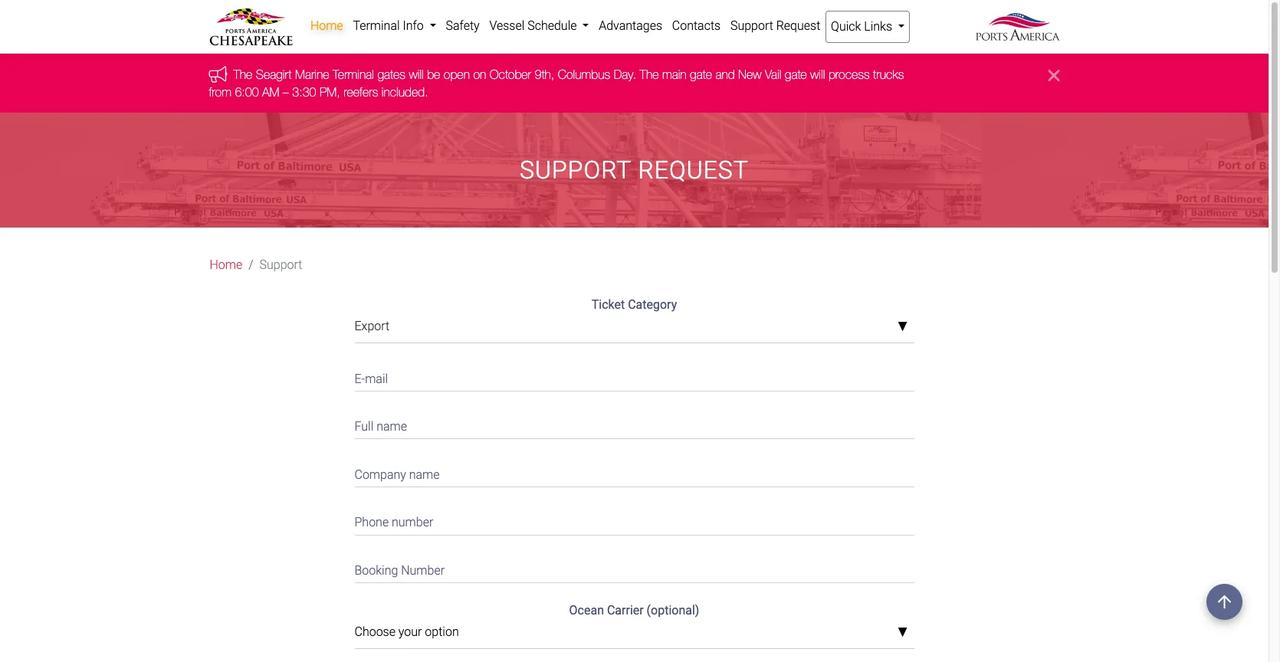 Task type: describe. For each thing, give the bounding box(es) containing it.
1 vertical spatial support request
[[520, 156, 749, 185]]

0 horizontal spatial request
[[638, 156, 749, 185]]

number
[[401, 564, 445, 578]]

1 vertical spatial home
[[210, 258, 242, 272]]

the seagirt marine terminal gates will be open on october 9th, columbus day. the main gate and new vail gate will process trucks from 6:00 am – 3:30 pm, reefers included.
[[209, 68, 904, 99]]

terminal inside the seagirt marine terminal gates will be open on october 9th, columbus day. the main gate and new vail gate will process trucks from 6:00 am – 3:30 pm, reefers included.
[[333, 68, 374, 82]]

new
[[738, 68, 762, 82]]

from
[[209, 85, 232, 99]]

close image
[[1049, 66, 1060, 85]]

reefers
[[344, 85, 378, 99]]

am
[[262, 85, 279, 99]]

company
[[355, 468, 406, 482]]

export
[[355, 319, 390, 334]]

e-
[[355, 372, 365, 386]]

safety
[[446, 18, 480, 33]]

contacts
[[672, 18, 721, 33]]

ocean carrier (optional)
[[569, 604, 700, 618]]

columbus
[[558, 68, 611, 82]]

october
[[490, 68, 531, 82]]

marine
[[295, 68, 329, 82]]

vessel
[[490, 18, 525, 33]]

1 vertical spatial support
[[520, 156, 632, 185]]

e-mail
[[355, 372, 388, 386]]

2 vertical spatial support
[[260, 258, 302, 272]]

0 vertical spatial home
[[310, 18, 343, 33]]

–
[[283, 85, 289, 99]]

booking
[[355, 564, 398, 578]]

Company name text field
[[355, 458, 914, 488]]

full name
[[355, 420, 407, 434]]

6:00
[[235, 85, 259, 99]]

terminal inside "link"
[[353, 18, 400, 33]]

Phone number text field
[[355, 506, 914, 536]]

▼
[[898, 627, 908, 639]]

1 will from the left
[[409, 68, 424, 82]]

0 vertical spatial support request
[[731, 18, 821, 33]]

be
[[427, 68, 440, 82]]

(optional)
[[647, 604, 700, 618]]

terminal info
[[353, 18, 427, 33]]

vail
[[765, 68, 782, 82]]

the seagirt marine terminal gates will be open on october 9th, columbus day. the main gate and new vail gate will process trucks from 6:00 am – 3:30 pm, reefers included. link
[[209, 68, 904, 99]]

number
[[392, 516, 433, 530]]

included.
[[382, 85, 428, 99]]



Task type: vqa. For each thing, say whether or not it's contained in the screenshot.
export
yes



Task type: locate. For each thing, give the bounding box(es) containing it.
gate right the 'vail'
[[785, 68, 807, 82]]

the up 6:00
[[233, 68, 253, 82]]

0 horizontal spatial name
[[377, 420, 407, 434]]

name right "company"
[[409, 468, 440, 482]]

1 vertical spatial home link
[[210, 256, 242, 275]]

gate left and
[[690, 68, 712, 82]]

ocean
[[569, 604, 604, 618]]

will left process
[[811, 68, 825, 82]]

3:30
[[292, 85, 316, 99]]

1 horizontal spatial home
[[310, 18, 343, 33]]

name for full name
[[377, 420, 407, 434]]

support request
[[731, 18, 821, 33], [520, 156, 749, 185]]

schedule
[[528, 18, 577, 33]]

Booking Number text field
[[355, 554, 914, 584]]

contacts link
[[667, 11, 726, 41]]

info
[[403, 18, 424, 33]]

0 vertical spatial request
[[777, 18, 821, 33]]

Full name text field
[[355, 410, 914, 440]]

option
[[425, 625, 459, 640]]

1 gate from the left
[[690, 68, 712, 82]]

home
[[310, 18, 343, 33], [210, 258, 242, 272]]

choose your option
[[355, 625, 459, 640]]

company name
[[355, 468, 440, 482]]

0 horizontal spatial home
[[210, 258, 242, 272]]

full
[[355, 420, 374, 434]]

2 the from the left
[[640, 68, 659, 82]]

vessel schedule
[[490, 18, 580, 33]]

mail
[[365, 372, 388, 386]]

0 horizontal spatial support
[[260, 258, 302, 272]]

support request link
[[726, 11, 826, 41]]

on
[[473, 68, 486, 82]]

seagirt
[[256, 68, 292, 82]]

will left be
[[409, 68, 424, 82]]

0 horizontal spatial will
[[409, 68, 424, 82]]

1 vertical spatial terminal
[[333, 68, 374, 82]]

1 the from the left
[[233, 68, 253, 82]]

category
[[628, 298, 677, 312]]

ticket
[[592, 298, 625, 312]]

open
[[444, 68, 470, 82]]

ticket category export
[[355, 298, 677, 334]]

0 vertical spatial name
[[377, 420, 407, 434]]

pm,
[[320, 85, 340, 99]]

1 horizontal spatial home link
[[306, 11, 348, 41]]

name right full
[[377, 420, 407, 434]]

gates
[[378, 68, 406, 82]]

phone
[[355, 516, 389, 530]]

2 gate from the left
[[785, 68, 807, 82]]

home link
[[306, 11, 348, 41], [210, 256, 242, 275]]

1 horizontal spatial gate
[[785, 68, 807, 82]]

safety link
[[441, 11, 485, 41]]

0 vertical spatial terminal
[[353, 18, 400, 33]]

request
[[777, 18, 821, 33], [638, 156, 749, 185]]

advantages
[[599, 18, 663, 33]]

name
[[377, 420, 407, 434], [409, 468, 440, 482]]

gate
[[690, 68, 712, 82], [785, 68, 807, 82]]

0 horizontal spatial gate
[[690, 68, 712, 82]]

bullhorn image
[[209, 66, 233, 83]]

the
[[233, 68, 253, 82], [640, 68, 659, 82]]

carrier
[[607, 604, 644, 618]]

E-mail email field
[[355, 362, 914, 392]]

0 vertical spatial support
[[731, 18, 774, 33]]

terminal info link
[[348, 11, 441, 41]]

choose
[[355, 625, 396, 640]]

9th,
[[535, 68, 555, 82]]

0 horizontal spatial home link
[[210, 256, 242, 275]]

phone number
[[355, 516, 433, 530]]

main
[[662, 68, 687, 82]]

and
[[716, 68, 735, 82]]

the right 'day.'
[[640, 68, 659, 82]]

vessel schedule link
[[485, 11, 594, 41]]

1 horizontal spatial support
[[520, 156, 632, 185]]

1 horizontal spatial the
[[640, 68, 659, 82]]

will
[[409, 68, 424, 82], [811, 68, 825, 82]]

0 horizontal spatial the
[[233, 68, 253, 82]]

booking number
[[355, 564, 445, 578]]

your
[[399, 625, 422, 640]]

go to top image
[[1207, 584, 1243, 620]]

trucks
[[873, 68, 904, 82]]

1 horizontal spatial will
[[811, 68, 825, 82]]

1 vertical spatial request
[[638, 156, 749, 185]]

terminal up reefers
[[333, 68, 374, 82]]

day.
[[614, 68, 637, 82]]

support
[[731, 18, 774, 33], [520, 156, 632, 185], [260, 258, 302, 272]]

1 horizontal spatial request
[[777, 18, 821, 33]]

name for company name
[[409, 468, 440, 482]]

0 vertical spatial home link
[[306, 11, 348, 41]]

advantages link
[[594, 11, 667, 41]]

2 will from the left
[[811, 68, 825, 82]]

1 horizontal spatial name
[[409, 468, 440, 482]]

terminal
[[353, 18, 400, 33], [333, 68, 374, 82]]

process
[[829, 68, 870, 82]]

terminal left info
[[353, 18, 400, 33]]

2 horizontal spatial support
[[731, 18, 774, 33]]

the seagirt marine terminal gates will be open on october 9th, columbus day. the main gate and new vail gate will process trucks from 6:00 am – 3:30 pm, reefers included. alert
[[0, 54, 1269, 113]]

1 vertical spatial name
[[409, 468, 440, 482]]



